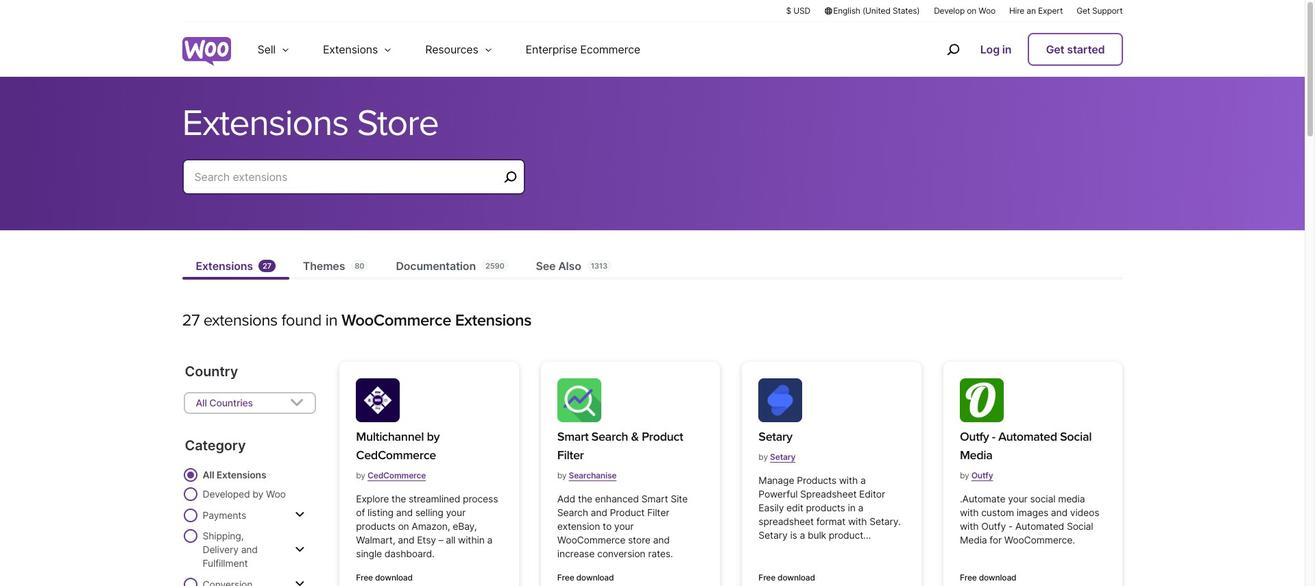 Task type: locate. For each thing, give the bounding box(es) containing it.
all inside filter countries field
[[196, 397, 207, 409]]

1 vertical spatial outfy
[[972, 470, 993, 481]]

country
[[185, 363, 238, 380]]

woo for develop on woo
[[979, 5, 996, 16]]

by for outfy ‑ automated social media
[[960, 470, 969, 481]]

0 horizontal spatial the
[[392, 493, 406, 505]]

all
[[446, 534, 456, 546]]

videos
[[1070, 507, 1100, 518]]

by for smart search & product filter
[[557, 470, 567, 481]]

and inside .automate your social media with custom images and videos with outfy - automated social media for woocommerce.
[[1051, 507, 1068, 518]]

get left support
[[1077, 5, 1090, 16]]

and up "fulfillment"
[[241, 544, 258, 556]]

in right the log at the top of the page
[[1003, 43, 1012, 56]]

‑
[[992, 429, 996, 444]]

by up add
[[557, 470, 567, 481]]

on left the amazon,
[[398, 521, 409, 532]]

4 free from the left
[[960, 573, 977, 583]]

powerful
[[759, 488, 798, 500]]

0 vertical spatial setary
[[759, 429, 793, 444]]

0 vertical spatial filter
[[557, 448, 584, 463]]

show subcategories image
[[295, 544, 305, 555], [295, 579, 305, 586]]

search left &
[[592, 429, 628, 444]]

1 vertical spatial woocommerce
[[557, 534, 626, 546]]

free download down single
[[356, 573, 413, 583]]

products down spreadsheet
[[806, 502, 845, 514]]

products
[[806, 502, 845, 514], [356, 521, 395, 532]]

cedcommerce down 'multichannel'
[[356, 448, 436, 463]]

0 vertical spatial product
[[642, 429, 683, 444]]

0 horizontal spatial 27
[[182, 311, 200, 331]]

usd
[[794, 5, 811, 16]]

smart
[[557, 429, 589, 444], [642, 493, 668, 505]]

automated inside .automate your social media with custom images and videos with outfy - automated social media for woocommerce.
[[1016, 521, 1064, 532]]

resources button
[[409, 22, 509, 77]]

download
[[375, 573, 413, 583], [576, 573, 614, 583], [778, 573, 815, 583], [979, 573, 1017, 583]]

2 show subcategories image from the top
[[295, 579, 305, 586]]

0 vertical spatial on
[[967, 5, 977, 16]]

1 horizontal spatial 27
[[263, 261, 271, 271]]

2 horizontal spatial your
[[1008, 493, 1028, 505]]

outfy left ‑
[[960, 429, 989, 444]]

1 the from the left
[[392, 493, 406, 505]]

products inside the explore the streamlined process of listing and selling your products on amazon, ebay, walmart, and etsy – all within a single dashboard.
[[356, 521, 395, 532]]

1 download from the left
[[375, 573, 413, 583]]

the up listing
[[392, 493, 406, 505]]

the inside the explore the streamlined process of listing and selling your products on amazon, ebay, walmart, and etsy – all within a single dashboard.
[[392, 493, 406, 505]]

on right develop
[[967, 5, 977, 16]]

your up ebay,
[[446, 507, 466, 518]]

0 vertical spatial cedcommerce
[[356, 448, 436, 463]]

free for multichannel by cedcommerce
[[356, 573, 373, 583]]

see also
[[536, 259, 581, 273]]

automated right ‑
[[999, 429, 1057, 444]]

1 show subcategories image from the top
[[295, 544, 305, 555]]

download down the for
[[979, 573, 1017, 583]]

outfy up the for
[[982, 521, 1006, 532]]

by for multichannel by cedcommerce
[[356, 470, 365, 481]]

free download for outfy ‑ automated social media
[[960, 573, 1017, 583]]

1 horizontal spatial smart
[[642, 493, 668, 505]]

and down media
[[1051, 507, 1068, 518]]

by
[[427, 429, 440, 444], [759, 452, 768, 462], [356, 470, 365, 481], [557, 470, 567, 481], [960, 470, 969, 481], [253, 488, 264, 500]]

in right found
[[325, 311, 338, 331]]

product...
[[829, 529, 871, 541]]

1 vertical spatial on
[[398, 521, 409, 532]]

cedcommerce link
[[368, 465, 426, 486]]

0 vertical spatial social
[[1060, 429, 1092, 444]]

0 vertical spatial get
[[1077, 5, 1090, 16]]

log in link
[[975, 34, 1017, 64]]

on inside the explore the streamlined process of listing and selling your products on amazon, ebay, walmart, and etsy – all within a single dashboard.
[[398, 521, 409, 532]]

listing
[[368, 507, 394, 518]]

27 left themes
[[263, 261, 271, 271]]

add
[[557, 493, 576, 505]]

download for multichannel by cedcommerce
[[375, 573, 413, 583]]

3 download from the left
[[778, 573, 815, 583]]

all up the developed
[[203, 469, 214, 481]]

$ usd
[[786, 5, 811, 16]]

1 free download from the left
[[356, 573, 413, 583]]

27 left extensions
[[182, 311, 200, 331]]

setary down spreadsheet
[[759, 529, 788, 541]]

by up manage
[[759, 452, 768, 462]]

0 horizontal spatial search
[[557, 507, 588, 518]]

2 vertical spatial your
[[614, 521, 634, 532]]

download down 'is'
[[778, 573, 815, 583]]

sell
[[258, 43, 276, 56]]

woocommerce down extension
[[557, 534, 626, 546]]

a right within
[[487, 534, 493, 546]]

your up images
[[1008, 493, 1028, 505]]

automated up 'woocommerce.'
[[1016, 521, 1064, 532]]

explore the streamlined process of listing and selling your products on amazon, ebay, walmart, and etsy – all within a single dashboard.
[[356, 493, 498, 560]]

in inside manage products with a powerful spreadsheet editor easily edit products in a spreadsheet format with setary. setary is a bulk product...
[[848, 502, 856, 514]]

smart left site
[[642, 493, 668, 505]]

outfy up ".automate"
[[972, 470, 993, 481]]

add the enhanced smart site search and product filter extension to your woocommerce store and increase conversion rates.
[[557, 493, 688, 560]]

2 download from the left
[[576, 573, 614, 583]]

media inside .automate your social media with custom images and videos with outfy - automated social media for woocommerce.
[[960, 534, 987, 546]]

1 vertical spatial automated
[[1016, 521, 1064, 532]]

product inside smart search & product filter
[[642, 429, 683, 444]]

the
[[392, 493, 406, 505], [578, 493, 593, 505]]

by for setary
[[759, 452, 768, 462]]

products inside manage products with a powerful spreadsheet editor easily edit products in a spreadsheet format with setary. setary is a bulk product...
[[806, 502, 845, 514]]

social down videos
[[1067, 521, 1094, 532]]

free download down the for
[[960, 573, 1017, 583]]

1 vertical spatial 27
[[182, 311, 200, 331]]

2590
[[486, 261, 504, 271]]

setary up manage
[[770, 452, 796, 462]]

setary up by setary
[[759, 429, 793, 444]]

by left outfy link on the bottom of page
[[960, 470, 969, 481]]

1 horizontal spatial in
[[848, 502, 856, 514]]

get support
[[1077, 5, 1123, 16]]

explore
[[356, 493, 389, 505]]

1 vertical spatial social
[[1067, 521, 1094, 532]]

2 vertical spatial outfy
[[982, 521, 1006, 532]]

a
[[861, 475, 866, 486], [858, 502, 864, 514], [800, 529, 805, 541], [487, 534, 493, 546]]

1 vertical spatial get
[[1046, 43, 1065, 56]]

1 vertical spatial cedcommerce
[[368, 470, 426, 481]]

download down increase
[[576, 573, 614, 583]]

1 horizontal spatial the
[[578, 493, 593, 505]]

develop on woo
[[934, 5, 996, 16]]

1 free from the left
[[356, 573, 373, 583]]

0 vertical spatial in
[[1003, 43, 1012, 56]]

payments
[[203, 509, 246, 521]]

1 vertical spatial filter
[[647, 507, 670, 518]]

single
[[356, 548, 382, 560]]

0 horizontal spatial woo
[[266, 488, 286, 500]]

0 vertical spatial your
[[1008, 493, 1028, 505]]

woocommerce down 80 in the top of the page
[[342, 311, 451, 331]]

get inside "link"
[[1046, 43, 1065, 56]]

&
[[631, 429, 639, 444]]

2 horizontal spatial in
[[1003, 43, 1012, 56]]

search up extension
[[557, 507, 588, 518]]

cedcommerce down multichannel by cedcommerce
[[368, 470, 426, 481]]

to
[[603, 521, 612, 532]]

0 vertical spatial media
[[960, 448, 993, 463]]

free download for multichannel by cedcommerce
[[356, 573, 413, 583]]

products
[[797, 475, 837, 486]]

0 vertical spatial products
[[806, 502, 845, 514]]

0 horizontal spatial your
[[446, 507, 466, 518]]

manage
[[759, 475, 794, 486]]

manage products with a powerful spreadsheet editor easily edit products in a spreadsheet format with setary. setary is a bulk product...
[[759, 475, 901, 541]]

0 vertical spatial all
[[196, 397, 207, 409]]

3 free download from the left
[[759, 573, 815, 583]]

and right listing
[[396, 507, 413, 518]]

1 vertical spatial woo
[[266, 488, 286, 500]]

2 the from the left
[[578, 493, 593, 505]]

1 vertical spatial smart
[[642, 493, 668, 505]]

3 free from the left
[[759, 573, 776, 583]]

by up explore
[[356, 470, 365, 481]]

developed
[[203, 488, 250, 500]]

filter up store
[[647, 507, 670, 518]]

free download down 'is'
[[759, 573, 815, 583]]

on
[[967, 5, 977, 16], [398, 521, 409, 532]]

4 download from the left
[[979, 573, 1017, 583]]

in inside "link"
[[1003, 43, 1012, 56]]

media
[[960, 448, 993, 463], [960, 534, 987, 546]]

product
[[642, 429, 683, 444], [610, 507, 645, 518]]

1 horizontal spatial woo
[[979, 5, 996, 16]]

extensions
[[203, 311, 278, 331]]

0 horizontal spatial products
[[356, 521, 395, 532]]

within
[[458, 534, 485, 546]]

filter
[[557, 448, 584, 463], [647, 507, 670, 518]]

0 vertical spatial show subcategories image
[[295, 544, 305, 555]]

1 vertical spatial product
[[610, 507, 645, 518]]

is
[[790, 529, 797, 541]]

2 free download from the left
[[557, 573, 614, 583]]

2 media from the top
[[960, 534, 987, 546]]

setary link up manage
[[770, 446, 796, 468]]

0 vertical spatial search
[[592, 429, 628, 444]]

etsy
[[417, 534, 436, 546]]

download down 'dashboard.'
[[375, 573, 413, 583]]

1 vertical spatial your
[[446, 507, 466, 518]]

.automate your social media with custom images and videos with outfy - automated social media for woocommerce.
[[960, 493, 1100, 546]]

products up walmart, on the bottom of page
[[356, 521, 395, 532]]

countries
[[209, 397, 253, 409]]

0 vertical spatial outfy
[[960, 429, 989, 444]]

1 vertical spatial media
[[960, 534, 987, 546]]

0 vertical spatial woo
[[979, 5, 996, 16]]

also
[[558, 259, 581, 273]]

0 horizontal spatial filter
[[557, 448, 584, 463]]

the inside add the enhanced smart site search and product filter extension to your woocommerce store and increase conversion rates.
[[578, 493, 593, 505]]

documentation
[[396, 259, 476, 273]]

1 vertical spatial products
[[356, 521, 395, 532]]

4 free download from the left
[[960, 573, 1017, 583]]

free download down increase
[[557, 573, 614, 583]]

0 horizontal spatial on
[[398, 521, 409, 532]]

1 horizontal spatial products
[[806, 502, 845, 514]]

get left started
[[1046, 43, 1065, 56]]

by inside multichannel by cedcommerce
[[427, 429, 440, 444]]

0 horizontal spatial get
[[1046, 43, 1065, 56]]

1 horizontal spatial search
[[592, 429, 628, 444]]

outfy
[[960, 429, 989, 444], [972, 470, 993, 481], [982, 521, 1006, 532]]

0 horizontal spatial smart
[[557, 429, 589, 444]]

1 vertical spatial all
[[203, 469, 214, 481]]

setary
[[759, 429, 793, 444], [770, 452, 796, 462], [759, 529, 788, 541]]

product down enhanced
[[610, 507, 645, 518]]

free for outfy ‑ automated social media
[[960, 573, 977, 583]]

2 vertical spatial in
[[848, 502, 856, 514]]

your right to
[[614, 521, 634, 532]]

in down spreadsheet
[[848, 502, 856, 514]]

smart up by searchanise
[[557, 429, 589, 444]]

download for smart search & product filter
[[576, 573, 614, 583]]

the for smart search & product filter
[[578, 493, 593, 505]]

store
[[628, 534, 651, 546]]

outfy inside the 'outfy ‑ automated social media'
[[960, 429, 989, 444]]

woo down all extensions at the bottom left of the page
[[266, 488, 286, 500]]

2 free from the left
[[557, 573, 574, 583]]

by right 'multichannel'
[[427, 429, 440, 444]]

all left 'countries' on the left of the page
[[196, 397, 207, 409]]

0 vertical spatial automated
[[999, 429, 1057, 444]]

images
[[1017, 507, 1049, 518]]

media left the for
[[960, 534, 987, 546]]

1 media from the top
[[960, 448, 993, 463]]

1 horizontal spatial on
[[967, 5, 977, 16]]

your
[[1008, 493, 1028, 505], [446, 507, 466, 518], [614, 521, 634, 532]]

1 horizontal spatial woocommerce
[[557, 534, 626, 546]]

filter up by searchanise
[[557, 448, 584, 463]]

(united
[[863, 5, 891, 16]]

the right add
[[578, 493, 593, 505]]

cedcommerce inside multichannel by cedcommerce
[[356, 448, 436, 463]]

category
[[185, 438, 246, 454]]

27
[[263, 261, 271, 271], [182, 311, 200, 331]]

None search field
[[182, 159, 525, 211]]

english
[[833, 5, 861, 16]]

your inside add the enhanced smart site search and product filter extension to your woocommerce store and increase conversion rates.
[[614, 521, 634, 532]]

2 vertical spatial setary
[[759, 529, 788, 541]]

0 horizontal spatial in
[[325, 311, 338, 331]]

log in
[[981, 43, 1012, 56]]

setary.
[[870, 516, 901, 527]]

english (united states) button
[[824, 5, 920, 16]]

1 vertical spatial show subcategories image
[[295, 579, 305, 586]]

streamlined
[[409, 493, 460, 505]]

0 vertical spatial 27
[[263, 261, 271, 271]]

product right &
[[642, 429, 683, 444]]

1 horizontal spatial filter
[[647, 507, 670, 518]]

extensions
[[323, 43, 378, 56], [182, 101, 348, 145], [196, 259, 253, 273], [455, 311, 532, 331], [217, 469, 266, 481]]

support
[[1093, 5, 1123, 16]]

1 vertical spatial search
[[557, 507, 588, 518]]

social up media
[[1060, 429, 1092, 444]]

media up by outfy
[[960, 448, 993, 463]]

cedcommerce
[[356, 448, 436, 463], [368, 470, 426, 481]]

80
[[355, 261, 364, 271]]

1 horizontal spatial get
[[1077, 5, 1090, 16]]

multichannel
[[356, 429, 424, 444]]

setary inside manage products with a powerful spreadsheet editor easily edit products in a spreadsheet format with setary. setary is a bulk product...
[[759, 529, 788, 541]]

log
[[981, 43, 1000, 56]]

1 horizontal spatial your
[[614, 521, 634, 532]]

the for multichannel by cedcommerce
[[392, 493, 406, 505]]

and
[[396, 507, 413, 518], [591, 507, 608, 518], [1051, 507, 1068, 518], [398, 534, 415, 546], [653, 534, 670, 546], [241, 544, 258, 556]]

download for setary
[[778, 573, 815, 583]]

0 vertical spatial smart
[[557, 429, 589, 444]]

in
[[1003, 43, 1012, 56], [325, 311, 338, 331], [848, 502, 856, 514]]

0 horizontal spatial woocommerce
[[342, 311, 451, 331]]

woo left hire
[[979, 5, 996, 16]]

search inside smart search & product filter
[[592, 429, 628, 444]]



Task type: vqa. For each thing, say whether or not it's contained in the screenshot.


Task type: describe. For each thing, give the bounding box(es) containing it.
extensions store
[[182, 101, 439, 145]]

free download for smart search & product filter
[[557, 573, 614, 583]]

edit
[[787, 502, 804, 514]]

by outfy
[[960, 470, 993, 481]]

editor
[[859, 488, 885, 500]]

found
[[282, 311, 322, 331]]

outfy ‑ automated social media
[[960, 429, 1092, 463]]

smart inside smart search & product filter
[[557, 429, 589, 444]]

spreadsheet
[[800, 488, 857, 500]]

smart search & product filter
[[557, 429, 683, 463]]

show subcategories image
[[295, 510, 305, 521]]

a inside the explore the streamlined process of listing and selling your products on amazon, ebay, walmart, and etsy – all within a single dashboard.
[[487, 534, 493, 546]]

states)
[[893, 5, 920, 16]]

by searchanise
[[557, 470, 617, 481]]

resources
[[425, 43, 478, 56]]

filter inside add the enhanced smart site search and product filter extension to your woocommerce store and increase conversion rates.
[[647, 507, 670, 518]]

by setary
[[759, 452, 796, 462]]

easily
[[759, 502, 784, 514]]

enterprise
[[526, 43, 577, 56]]

site
[[671, 493, 688, 505]]

and up 'dashboard.'
[[398, 534, 415, 546]]

smart inside add the enhanced smart site search and product filter extension to your woocommerce store and increase conversion rates.
[[642, 493, 668, 505]]

1 vertical spatial setary
[[770, 452, 796, 462]]

automated inside the 'outfy ‑ automated social media'
[[999, 429, 1057, 444]]

enterprise ecommerce
[[526, 43, 640, 56]]

get started
[[1046, 43, 1105, 56]]

–
[[439, 534, 443, 546]]

filter inside smart search & product filter
[[557, 448, 584, 463]]

social inside the 'outfy ‑ automated social media'
[[1060, 429, 1092, 444]]

social inside .automate your social media with custom images and videos with outfy - automated social media for woocommerce.
[[1067, 521, 1094, 532]]

enhanced
[[595, 493, 639, 505]]

searchanise link
[[569, 465, 617, 486]]

Search extensions search field
[[194, 167, 499, 187]]

sell button
[[241, 22, 307, 77]]

multichannel by cedcommerce link
[[356, 428, 503, 465]]

ebay,
[[453, 521, 477, 532]]

started
[[1067, 43, 1105, 56]]

free for smart search & product filter
[[557, 573, 574, 583]]

your inside .automate your social media with custom images and videos with outfy - automated social media for woocommerce.
[[1008, 493, 1028, 505]]

media inside the 'outfy ‑ automated social media'
[[960, 448, 993, 463]]

shipping, delivery and fulfillment
[[203, 530, 258, 569]]

an
[[1027, 5, 1036, 16]]

rates.
[[648, 548, 673, 560]]

get started link
[[1028, 33, 1123, 66]]

extensions inside extensions button
[[323, 43, 378, 56]]

enterprise ecommerce link
[[509, 22, 657, 77]]

get for get started
[[1046, 43, 1065, 56]]

0 vertical spatial woocommerce
[[342, 311, 451, 331]]

extension
[[557, 521, 600, 532]]

english (united states)
[[833, 5, 920, 16]]

bulk
[[808, 529, 826, 541]]

get for get support
[[1077, 5, 1090, 16]]

a down editor
[[858, 502, 864, 514]]

delivery
[[203, 544, 239, 556]]

smart search & product filter link
[[557, 428, 704, 465]]

outfy ‑ automated social media link
[[960, 428, 1107, 465]]

outfy inside .automate your social media with custom images and videos with outfy - automated social media for woocommerce.
[[982, 521, 1006, 532]]

search inside add the enhanced smart site search and product filter extension to your woocommerce store and increase conversion rates.
[[557, 507, 588, 518]]

Filter countries field
[[183, 392, 316, 414]]

product inside add the enhanced smart site search and product filter extension to your woocommerce store and increase conversion rates.
[[610, 507, 645, 518]]

for
[[990, 534, 1002, 546]]

develop on woo link
[[934, 5, 996, 16]]

themes
[[303, 259, 345, 273]]

download for outfy ‑ automated social media
[[979, 573, 1017, 583]]

searchanise
[[569, 470, 617, 481]]

$ usd button
[[786, 5, 811, 16]]

27 for 27 extensions found in woocommerce extensions
[[182, 311, 200, 331]]

shipping,
[[203, 530, 244, 542]]

setary link up by setary
[[759, 428, 796, 446]]

woocommerce inside add the enhanced smart site search and product filter extension to your woocommerce store and increase conversion rates.
[[557, 534, 626, 546]]

a up editor
[[861, 475, 866, 486]]

products for multichannel by cedcommerce
[[356, 521, 395, 532]]

hire
[[1009, 5, 1025, 16]]

a right 'is'
[[800, 529, 805, 541]]

service navigation menu element
[[917, 27, 1123, 72]]

selling
[[415, 507, 443, 518]]

woocommerce.
[[1005, 534, 1075, 546]]

process
[[463, 493, 498, 505]]

outfy link
[[972, 465, 993, 486]]

walmart,
[[356, 534, 395, 546]]

and up rates.
[[653, 534, 670, 546]]

woo for developed by woo
[[266, 488, 286, 500]]

and up to
[[591, 507, 608, 518]]

dashboard.
[[385, 548, 435, 560]]

27 for 27
[[263, 261, 271, 271]]

conversion
[[597, 548, 646, 560]]

amazon,
[[412, 521, 450, 532]]

develop
[[934, 5, 965, 16]]

search image
[[942, 38, 964, 60]]

all for all extensions
[[203, 469, 214, 481]]

ecommerce
[[580, 43, 640, 56]]

developed by woo
[[203, 488, 286, 500]]

$
[[786, 5, 791, 16]]

free download for setary
[[759, 573, 815, 583]]

get support link
[[1077, 5, 1123, 16]]

your inside the explore the streamlined process of listing and selling your products on amazon, ebay, walmart, and etsy – all within a single dashboard.
[[446, 507, 466, 518]]

products for setary
[[806, 502, 845, 514]]

hire an expert link
[[1009, 5, 1063, 16]]

all for all countries
[[196, 397, 207, 409]]

angle down image
[[290, 395, 304, 411]]

format
[[817, 516, 846, 527]]

.automate
[[960, 493, 1006, 505]]

social
[[1030, 493, 1056, 505]]

all countries
[[196, 397, 253, 409]]

extensions button
[[307, 22, 409, 77]]

and inside shipping, delivery and fulfillment
[[241, 544, 258, 556]]

1 vertical spatial in
[[325, 311, 338, 331]]

expert
[[1038, 5, 1063, 16]]

1313
[[591, 261, 608, 271]]

free for setary
[[759, 573, 776, 583]]

by down all extensions at the bottom left of the page
[[253, 488, 264, 500]]

extensions store link
[[182, 101, 1123, 145]]

hire an expert
[[1009, 5, 1063, 16]]



